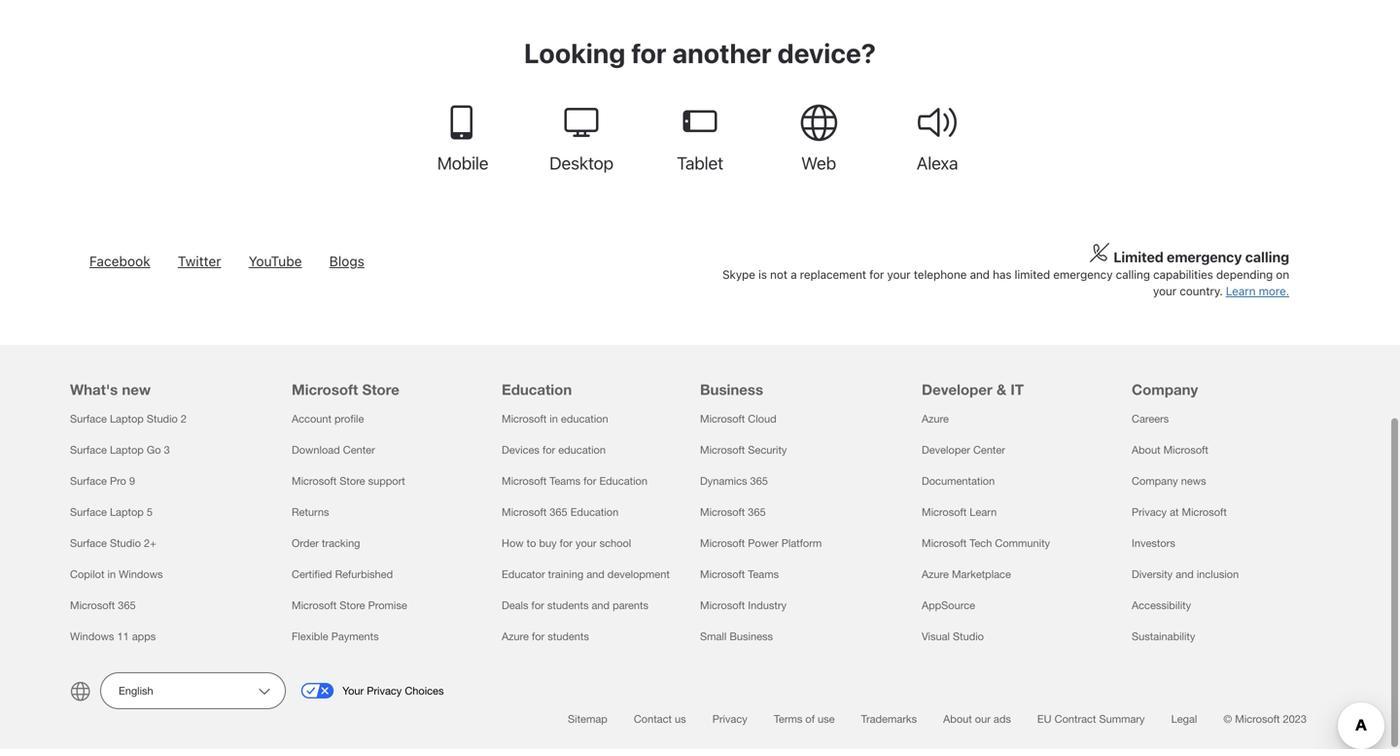 Task type: describe. For each thing, give the bounding box(es) containing it.
microsoft for microsoft security link
[[700, 444, 745, 457]]

buy
[[539, 537, 557, 550]]

training
[[548, 568, 584, 581]]

appsource link
[[922, 600, 975, 612]]

 for tablet
[[681, 103, 720, 142]]

devices
[[502, 444, 540, 457]]

twitter
[[178, 253, 221, 269]]

azure for azure marketplace
[[922, 568, 949, 581]]

capabilities
[[1153, 268, 1213, 282]]

1 vertical spatial education
[[599, 475, 648, 488]]

accessibility
[[1132, 600, 1191, 612]]

for right deals
[[531, 600, 544, 612]]

english
[[119, 685, 153, 698]]

and left the parents
[[592, 600, 610, 612]]

microsoft teams for education link
[[502, 475, 648, 488]]

contact us
[[634, 713, 686, 726]]

azure for azure link
[[922, 413, 949, 425]]

copilot in windows
[[70, 568, 163, 581]]

studio for visual studio
[[953, 631, 984, 643]]

go
[[147, 444, 161, 457]]

apps
[[132, 631, 156, 643]]

profile
[[334, 413, 364, 425]]

facebook
[[89, 253, 150, 269]]

11
[[117, 631, 129, 643]]

returns link
[[292, 506, 329, 519]]

microsoft store
[[292, 381, 399, 399]]

careers link
[[1132, 413, 1169, 425]]

footer resource links element
[[0, 345, 1400, 653]]

visual
[[922, 631, 950, 643]]

microsoft power platform
[[700, 537, 822, 550]]

laptop for go
[[110, 444, 144, 457]]

microsoft for microsoft power platform link
[[700, 537, 745, 550]]

download
[[292, 444, 340, 457]]

your privacy choices link
[[301, 684, 467, 699]]

azure for students
[[502, 631, 589, 643]]

of
[[806, 713, 815, 726]]

store for microsoft store promise
[[340, 600, 365, 612]]

 for mobile
[[443, 103, 482, 142]]

limited
[[1114, 249, 1164, 266]]

microsoft for the right 'microsoft 365' link
[[700, 506, 745, 519]]

account
[[292, 413, 332, 425]]

365 for bottom 'microsoft 365' link
[[118, 600, 136, 612]]

1 horizontal spatial microsoft 365 link
[[700, 506, 766, 519]]

contact us link
[[634, 713, 686, 726]]

power
[[748, 537, 779, 550]]

education inside 'heading'
[[502, 381, 572, 399]]

flexible payments link
[[292, 631, 379, 643]]

developer for developer & it
[[922, 381, 993, 399]]


[[562, 103, 601, 142]]

microsoft for "microsoft learn" "link"
[[922, 506, 967, 519]]

what's
[[70, 381, 118, 399]]

surface for surface laptop 5
[[70, 506, 107, 519]]

company news link
[[1132, 475, 1206, 488]]

payments
[[331, 631, 379, 643]]

replacement
[[800, 268, 866, 282]]

small business
[[700, 631, 773, 643]]

educator training and development link
[[502, 568, 670, 581]]

limited
[[1015, 268, 1050, 282]]

surface laptop go 3
[[70, 444, 170, 457]]

limited emergency calling skype is not a replacement for your telephone and has limited emergency calling capabilities depending on your country.
[[722, 249, 1289, 298]]

cloud
[[748, 413, 777, 425]]

desktop
[[549, 153, 613, 174]]

azure for azure for students
[[502, 631, 529, 643]]

3
[[164, 444, 170, 457]]

for inside limited emergency calling skype is not a replacement for your telephone and has limited emergency calling capabilities depending on your country.
[[869, 268, 884, 282]]

for right buy
[[560, 537, 573, 550]]

legal
[[1171, 713, 1197, 726]]

diversity and inclusion
[[1132, 568, 1239, 581]]

surface laptop studio 2 link
[[70, 413, 187, 425]]

microsoft right ©
[[1235, 713, 1280, 726]]

microsoft for bottom 'microsoft 365' link
[[70, 600, 115, 612]]

0 horizontal spatial calling
[[1116, 268, 1150, 282]]

visual studio link
[[922, 631, 984, 643]]

support
[[368, 475, 405, 488]]

microsoft teams link
[[700, 568, 779, 581]]

2 horizontal spatial your
[[1153, 284, 1177, 298]]

&
[[997, 381, 1007, 399]]

documentation link
[[922, 475, 995, 488]]

parents
[[613, 600, 649, 612]]

teams for microsoft teams for education
[[550, 475, 581, 488]]

terms of use link
[[774, 713, 835, 726]]

your inside footer resource links element
[[576, 537, 597, 550]]

trademarks link
[[861, 713, 917, 726]]

pro
[[110, 475, 126, 488]]

use
[[818, 713, 835, 726]]

device?
[[777, 37, 876, 69]]

microsoft for the microsoft 365 education link
[[502, 506, 547, 519]]

marketplace
[[952, 568, 1011, 581]]

education for devices for education
[[558, 444, 606, 457]]

windows 11 apps link
[[70, 631, 156, 643]]

for left another
[[631, 37, 667, 69]]

and right training
[[587, 568, 605, 581]]

terms of use
[[774, 713, 835, 726]]

microsoft teams for education
[[502, 475, 648, 488]]

surface laptop go 3 link
[[70, 444, 170, 457]]

developer center link
[[922, 444, 1005, 457]]

surface for surface studio 2+
[[70, 537, 107, 550]]

eu
[[1037, 713, 1052, 726]]

microsoft learn link
[[922, 506, 997, 519]]

sitemap
[[568, 713, 608, 726]]

1 horizontal spatial calling
[[1245, 249, 1289, 266]]

and inside limited emergency calling skype is not a replacement for your telephone and has limited emergency calling capabilities depending on your country.
[[970, 268, 990, 282]]

surface for surface laptop studio 2
[[70, 413, 107, 425]]

store for microsoft store
[[362, 381, 399, 399]]

1 vertical spatial business
[[730, 631, 773, 643]]

teams for microsoft teams
[[748, 568, 779, 581]]

developer for developer center
[[922, 444, 970, 457]]

another
[[672, 37, 772, 69]]

microsoft store support
[[292, 475, 405, 488]]

eu contract summary link
[[1037, 713, 1145, 726]]

privacy link
[[712, 713, 748, 726]]

learn inside footer resource links element
[[970, 506, 997, 519]]

development
[[608, 568, 670, 581]]

2 vertical spatial education
[[570, 506, 619, 519]]

microsoft tech community
[[922, 537, 1050, 550]]

educator
[[502, 568, 545, 581]]

our
[[975, 713, 991, 726]]

looking for another device?
[[524, 37, 876, 69]]

microsoft cloud link
[[700, 413, 777, 425]]

certified refurbished link
[[292, 568, 393, 581]]

microsoft power platform link
[[700, 537, 822, 550]]

microsoft for microsoft store support link
[[292, 475, 337, 488]]

platform
[[781, 537, 822, 550]]

how to buy for your school link
[[502, 537, 631, 550]]

about microsoft link
[[1132, 444, 1208, 457]]

company news
[[1132, 475, 1206, 488]]

tablet
[[677, 153, 723, 174]]



Task type: vqa. For each thing, say whether or not it's contained in the screenshot.


Task type: locate. For each thing, give the bounding box(es) containing it.
azure up appsource
[[922, 568, 949, 581]]

order tracking
[[292, 537, 360, 550]]

microsoft 365 up the windows 11 apps
[[70, 600, 136, 612]]

365 up "11"
[[118, 600, 136, 612]]

students for deals
[[547, 600, 589, 612]]

studio for surface studio 2+
[[110, 537, 141, 550]]

0 vertical spatial developer
[[922, 381, 993, 399]]

1 vertical spatial store
[[340, 475, 365, 488]]

microsoft tech community link
[[922, 537, 1050, 550]]

center down profile at left
[[343, 444, 375, 457]]

investors link
[[1132, 537, 1175, 550]]

about for about our ads
[[943, 713, 972, 726]]

1 vertical spatial learn
[[970, 506, 997, 519]]

depending
[[1216, 268, 1273, 282]]

sustainability link
[[1132, 631, 1195, 643]]

microsoft 365 down dynamics 365 link
[[700, 506, 766, 519]]

1 vertical spatial company
[[1132, 475, 1178, 488]]

blogs
[[329, 253, 365, 269]]

1 surface from the top
[[70, 413, 107, 425]]

2
[[181, 413, 187, 425]]

studio left 2+
[[110, 537, 141, 550]]

for right replacement
[[869, 268, 884, 282]]

azure marketplace
[[922, 568, 1011, 581]]

microsoft down dynamics
[[700, 506, 745, 519]]

to
[[527, 537, 536, 550]]

0 vertical spatial about
[[1132, 444, 1161, 457]]

education up microsoft in education
[[502, 381, 572, 399]]

surface down what's
[[70, 413, 107, 425]]

0 horizontal spatial microsoft 365
[[70, 600, 136, 612]]

365 for the microsoft 365 education link
[[550, 506, 568, 519]]

company heading
[[1132, 345, 1319, 404]]

surface down surface pro 9 link
[[70, 506, 107, 519]]

365 up microsoft power platform
[[748, 506, 766, 519]]

what's new heading
[[70, 345, 268, 404]]

2 surface from the top
[[70, 444, 107, 457]]

in for microsoft
[[550, 413, 558, 425]]

microsoft for microsoft cloud link
[[700, 413, 745, 425]]

studio left 2
[[147, 413, 178, 425]]

microsoft up news
[[1164, 444, 1208, 457]]

microsoft up dynamics
[[700, 444, 745, 457]]

microsoft down certified
[[292, 600, 337, 612]]

small
[[700, 631, 727, 643]]

microsoft in education
[[502, 413, 608, 425]]

more.
[[1259, 284, 1289, 298]]

about for about microsoft
[[1132, 444, 1161, 457]]

1 horizontal spatial microsoft 365
[[700, 506, 766, 519]]

microsoft down documentation
[[922, 506, 967, 519]]

your down the capabilities
[[1153, 284, 1177, 298]]

0 horizontal spatial center
[[343, 444, 375, 457]]

laptop for 5
[[110, 506, 144, 519]]

1 company from the top
[[1132, 381, 1198, 399]]

country.
[[1180, 284, 1223, 298]]

1 horizontal spatial privacy
[[712, 713, 748, 726]]

microsoft inside heading
[[292, 381, 358, 399]]

microsoft for the microsoft industry link
[[700, 600, 745, 612]]

0 vertical spatial teams
[[550, 475, 581, 488]]

0 vertical spatial calling
[[1245, 249, 1289, 266]]

surface for surface laptop go 3
[[70, 444, 107, 457]]

business heading
[[700, 345, 898, 404]]

1 developer from the top
[[922, 381, 993, 399]]

microsoft store heading
[[292, 345, 478, 404]]

education heading
[[502, 345, 688, 404]]

365 up how to buy for your school link
[[550, 506, 568, 519]]

company for company news
[[1132, 475, 1178, 488]]

small business link
[[700, 631, 773, 643]]

1 vertical spatial azure
[[922, 568, 949, 581]]

company down "about microsoft"
[[1132, 475, 1178, 488]]

azure for students link
[[502, 631, 589, 643]]

0 vertical spatial microsoft 365 link
[[700, 506, 766, 519]]

microsoft up devices
[[502, 413, 547, 425]]

1 vertical spatial studio
[[110, 537, 141, 550]]

3 laptop from the top
[[110, 506, 144, 519]]

teams down power
[[748, 568, 779, 581]]

2 vertical spatial studio
[[953, 631, 984, 643]]

microsoft up microsoft teams at the bottom of page
[[700, 537, 745, 550]]

laptop for studio
[[110, 413, 144, 425]]

1 horizontal spatial learn
[[1226, 284, 1256, 298]]

for right devices
[[543, 444, 555, 457]]

it
[[1011, 381, 1024, 399]]

microsoft teams
[[700, 568, 779, 581]]

developer inside heading
[[922, 381, 993, 399]]

and left has
[[970, 268, 990, 282]]

1 horizontal spatial emergency
[[1167, 249, 1242, 266]]

industry
[[748, 600, 787, 612]]

2 company from the top
[[1132, 475, 1178, 488]]

laptop down new
[[110, 413, 144, 425]]

2 center from the left
[[973, 444, 1005, 457]]

surface laptop 5
[[70, 506, 153, 519]]

business up microsoft cloud link
[[700, 381, 763, 399]]

download center link
[[292, 444, 375, 457]]

1 center from the left
[[343, 444, 375, 457]]

surface
[[70, 413, 107, 425], [70, 444, 107, 457], [70, 475, 107, 488], [70, 506, 107, 519], [70, 537, 107, 550]]

students
[[547, 600, 589, 612], [548, 631, 589, 643]]

emergency right limited
[[1053, 268, 1113, 282]]

students down training
[[547, 600, 589, 612]]

students for azure
[[548, 631, 589, 643]]

promise
[[368, 600, 407, 612]]

0 vertical spatial store
[[362, 381, 399, 399]]

0 vertical spatial learn
[[1226, 284, 1256, 298]]

your left telephone
[[887, 268, 911, 282]]

0 vertical spatial education
[[561, 413, 608, 425]]

microsoft 365 education link
[[502, 506, 619, 519]]

mobile
[[437, 153, 488, 174]]

flexible payments
[[292, 631, 379, 643]]

0 horizontal spatial teams
[[550, 475, 581, 488]]

laptop left go
[[110, 444, 144, 457]]

1 vertical spatial in
[[107, 568, 116, 581]]

0 vertical spatial windows
[[119, 568, 163, 581]]

3 surface from the top
[[70, 475, 107, 488]]

2 laptop from the top
[[110, 444, 144, 457]]

0 vertical spatial your
[[887, 268, 911, 282]]

0 vertical spatial company
[[1132, 381, 1198, 399]]

365 for dynamics 365 link
[[750, 475, 768, 488]]

microsoft up microsoft security
[[700, 413, 745, 425]]

youtube link
[[249, 253, 302, 269]]

2 vertical spatial store
[[340, 600, 365, 612]]

developer up azure link
[[922, 381, 993, 399]]

is
[[758, 268, 767, 282]]

company up the careers 'link'
[[1132, 381, 1198, 399]]

deals for students and parents link
[[502, 600, 649, 612]]

summary
[[1099, 713, 1145, 726]]

about inside footer resource links element
[[1132, 444, 1161, 457]]

365 for the right 'microsoft 365' link
[[748, 506, 766, 519]]

0 horizontal spatial studio
[[110, 537, 141, 550]]

0 vertical spatial laptop
[[110, 413, 144, 425]]

5 surface from the top
[[70, 537, 107, 550]]

eu contract summary
[[1037, 713, 1145, 726]]

your
[[342, 685, 364, 698]]

calling up 'on'
[[1245, 249, 1289, 266]]

your left school
[[576, 537, 597, 550]]

store inside microsoft store heading
[[362, 381, 399, 399]]

privacy for privacy link
[[712, 713, 748, 726]]

4 surface from the top
[[70, 506, 107, 519]]

1 vertical spatial microsoft 365
[[70, 600, 136, 612]]

0 vertical spatial in
[[550, 413, 558, 425]]

telephone
[[914, 268, 967, 282]]

center for microsoft
[[343, 444, 375, 457]]

microsoft for microsoft tech community link
[[922, 537, 967, 550]]

looking
[[524, 37, 626, 69]]

0 horizontal spatial learn
[[970, 506, 997, 519]]

and right "diversity"
[[1176, 568, 1194, 581]]

microsoft up account profile 'link'
[[292, 381, 358, 399]]

store up payments
[[340, 600, 365, 612]]

students down deals for students and parents
[[548, 631, 589, 643]]

deals for students and parents
[[502, 600, 649, 612]]

education for microsoft in education
[[561, 413, 608, 425]]

1 horizontal spatial teams
[[748, 568, 779, 581]]

store for microsoft store support
[[340, 475, 365, 488]]

educator training and development
[[502, 568, 670, 581]]

1 vertical spatial windows
[[70, 631, 114, 643]]

order tracking link
[[292, 537, 360, 550]]

account profile link
[[292, 413, 364, 425]]

not
[[770, 268, 787, 282]]

2 vertical spatial laptop
[[110, 506, 144, 519]]

1 horizontal spatial center
[[973, 444, 1005, 457]]

1 vertical spatial developer
[[922, 444, 970, 457]]

microsoft down "microsoft learn" "link"
[[922, 537, 967, 550]]

azure down deals
[[502, 631, 529, 643]]

windows left "11"
[[70, 631, 114, 643]]

1 vertical spatial emergency
[[1053, 268, 1113, 282]]

1 vertical spatial microsoft 365 link
[[70, 600, 136, 612]]

education up microsoft teams for education
[[558, 444, 606, 457]]

learn up tech
[[970, 506, 997, 519]]

2 vertical spatial azure
[[502, 631, 529, 643]]

1 horizontal spatial windows
[[119, 568, 163, 581]]

center for developer
[[973, 444, 1005, 457]]

0 vertical spatial microsoft 365
[[700, 506, 766, 519]]

0 horizontal spatial microsoft 365 link
[[70, 600, 136, 612]]

windows
[[119, 568, 163, 581], [70, 631, 114, 643]]

company inside heading
[[1132, 381, 1198, 399]]

1 laptop from the top
[[110, 413, 144, 425]]

1 horizontal spatial about
[[1132, 444, 1161, 457]]

terms
[[774, 713, 803, 726]]

company for company
[[1132, 381, 1198, 399]]

business inside heading
[[700, 381, 763, 399]]

in up devices for education
[[550, 413, 558, 425]]

0 vertical spatial emergency
[[1167, 249, 1242, 266]]

developer down azure link
[[922, 444, 970, 457]]

microsoft up to in the left of the page
[[502, 506, 547, 519]]

about left our
[[943, 713, 972, 726]]

1 horizontal spatial 
[[681, 103, 720, 142]]

about our ads link
[[943, 713, 1011, 726]]

2  from the left
[[681, 103, 720, 142]]

1  from the left
[[443, 103, 482, 142]]

dynamics 365 link
[[700, 475, 768, 488]]

2 developer from the top
[[922, 444, 970, 457]]

account profile
[[292, 413, 364, 425]]

1 horizontal spatial studio
[[147, 413, 178, 425]]

microsoft for microsoft teams link
[[700, 568, 745, 581]]

azure link
[[922, 413, 949, 425]]

microsoft up microsoft industry
[[700, 568, 745, 581]]

calling down "limited"
[[1116, 268, 1150, 282]]

microsoft down devices
[[502, 475, 547, 488]]

tech
[[970, 537, 992, 550]]

1 vertical spatial your
[[1153, 284, 1177, 298]]

surface for surface pro 9
[[70, 475, 107, 488]]

developer & it heading
[[922, 345, 1108, 404]]

store left support
[[340, 475, 365, 488]]

0 horizontal spatial privacy
[[367, 685, 402, 698]]

microsoft 365 link down dynamics 365 link
[[700, 506, 766, 519]]

2 horizontal spatial privacy
[[1132, 506, 1167, 519]]

0 vertical spatial privacy
[[1132, 506, 1167, 519]]

1 horizontal spatial your
[[887, 268, 911, 282]]

inclusion
[[1197, 568, 1239, 581]]

1 vertical spatial laptop
[[110, 444, 144, 457]]

microsoft industry link
[[700, 600, 787, 612]]

dynamics 365
[[700, 475, 768, 488]]

0 vertical spatial business
[[700, 381, 763, 399]]

surface laptop studio 2
[[70, 413, 187, 425]]

microsoft learn
[[922, 506, 997, 519]]

1 vertical spatial about
[[943, 713, 972, 726]]

1 vertical spatial calling
[[1116, 268, 1150, 282]]

azure up "developer center"
[[922, 413, 949, 425]]

education up devices for education
[[561, 413, 608, 425]]

microsoft for microsoft store promise link
[[292, 600, 337, 612]]

teams
[[550, 475, 581, 488], [748, 568, 779, 581]]

microsoft 365 education
[[502, 506, 619, 519]]

for up the microsoft 365 education link
[[584, 475, 596, 488]]

calling
[[1245, 249, 1289, 266], [1116, 268, 1150, 282]]

windows down 2+
[[119, 568, 163, 581]]

surface up copilot
[[70, 537, 107, 550]]

tracking
[[322, 537, 360, 550]]

0 horizontal spatial in
[[107, 568, 116, 581]]

microsoft 365 for the right 'microsoft 365' link
[[700, 506, 766, 519]]

2023
[[1283, 713, 1307, 726]]

california consumer privacy act (ccpa) opt-out icon image
[[301, 684, 342, 699]]

0 horizontal spatial 
[[443, 103, 482, 142]]

studio right visual
[[953, 631, 984, 643]]

sustainability
[[1132, 631, 1195, 643]]

privacy right us
[[712, 713, 748, 726]]

download center
[[292, 444, 375, 457]]

microsoft 365 link up the windows 11 apps
[[70, 600, 136, 612]]

surface studio 2+ link
[[70, 537, 156, 550]]

365 down security
[[750, 475, 768, 488]]

0 vertical spatial students
[[547, 600, 589, 612]]

0 vertical spatial studio
[[147, 413, 178, 425]]

learn down depending
[[1226, 284, 1256, 298]]

surface up "surface pro 9"
[[70, 444, 107, 457]]

microsoft 365 for bottom 'microsoft 365' link
[[70, 600, 136, 612]]

surface left pro
[[70, 475, 107, 488]]

microsoft down copilot
[[70, 600, 115, 612]]

emergency up the capabilities
[[1167, 249, 1242, 266]]

1 vertical spatial privacy
[[367, 685, 402, 698]]

devices for education link
[[502, 444, 606, 457]]

2 vertical spatial privacy
[[712, 713, 748, 726]]

0 horizontal spatial about
[[943, 713, 972, 726]]

for down deals for students and parents
[[532, 631, 545, 643]]

microsoft up small at bottom
[[700, 600, 745, 612]]

azure marketplace link
[[922, 568, 1011, 581]]

education up school
[[599, 475, 648, 488]]

microsoft right at
[[1182, 506, 1227, 519]]

1 vertical spatial education
[[558, 444, 606, 457]]

1 vertical spatial students
[[548, 631, 589, 643]]

laptop left 5
[[110, 506, 144, 519]]

microsoft store promise link
[[292, 600, 407, 612]]

privacy at microsoft
[[1132, 506, 1227, 519]]

0 vertical spatial azure
[[922, 413, 949, 425]]

microsoft down "download"
[[292, 475, 337, 488]]

returns
[[292, 506, 329, 519]]

9
[[129, 475, 135, 488]]

in right copilot
[[107, 568, 116, 581]]

1 vertical spatial teams
[[748, 568, 779, 581]]

 up tablet
[[681, 103, 720, 142]]

refurbished
[[335, 568, 393, 581]]

microsoft for microsoft teams for education link
[[502, 475, 547, 488]]

2 horizontal spatial studio
[[953, 631, 984, 643]]

us
[[675, 713, 686, 726]]

privacy for privacy at microsoft
[[1132, 506, 1167, 519]]

flexible
[[292, 631, 328, 643]]

at
[[1170, 506, 1179, 519]]

microsoft for microsoft in education link
[[502, 413, 547, 425]]

privacy left at
[[1132, 506, 1167, 519]]

sitemap link
[[568, 713, 608, 726]]

0 horizontal spatial emergency
[[1053, 268, 1113, 282]]

privacy at microsoft link
[[1132, 506, 1227, 519]]

about down careers
[[1132, 444, 1161, 457]]

teams up the microsoft 365 education link
[[550, 475, 581, 488]]

0 horizontal spatial your
[[576, 537, 597, 550]]

education down microsoft teams for education
[[570, 506, 619, 519]]

in for copilot
[[107, 568, 116, 581]]

2 vertical spatial your
[[576, 537, 597, 550]]

store up profile at left
[[362, 381, 399, 399]]

new
[[122, 381, 151, 399]]

0 vertical spatial education
[[502, 381, 572, 399]]


[[918, 103, 957, 142]]

azure
[[922, 413, 949, 425], [922, 568, 949, 581], [502, 631, 529, 643]]

privacy
[[1132, 506, 1167, 519], [367, 685, 402, 698], [712, 713, 748, 726]]

privacy inside footer resource links element
[[1132, 506, 1167, 519]]

0 horizontal spatial windows
[[70, 631, 114, 643]]

microsoft for microsoft store heading
[[292, 381, 358, 399]]

center up documentation link
[[973, 444, 1005, 457]]

1 horizontal spatial in
[[550, 413, 558, 425]]

privacy right 'your'
[[367, 685, 402, 698]]

business down microsoft industry
[[730, 631, 773, 643]]

 up mobile
[[443, 103, 482, 142]]



